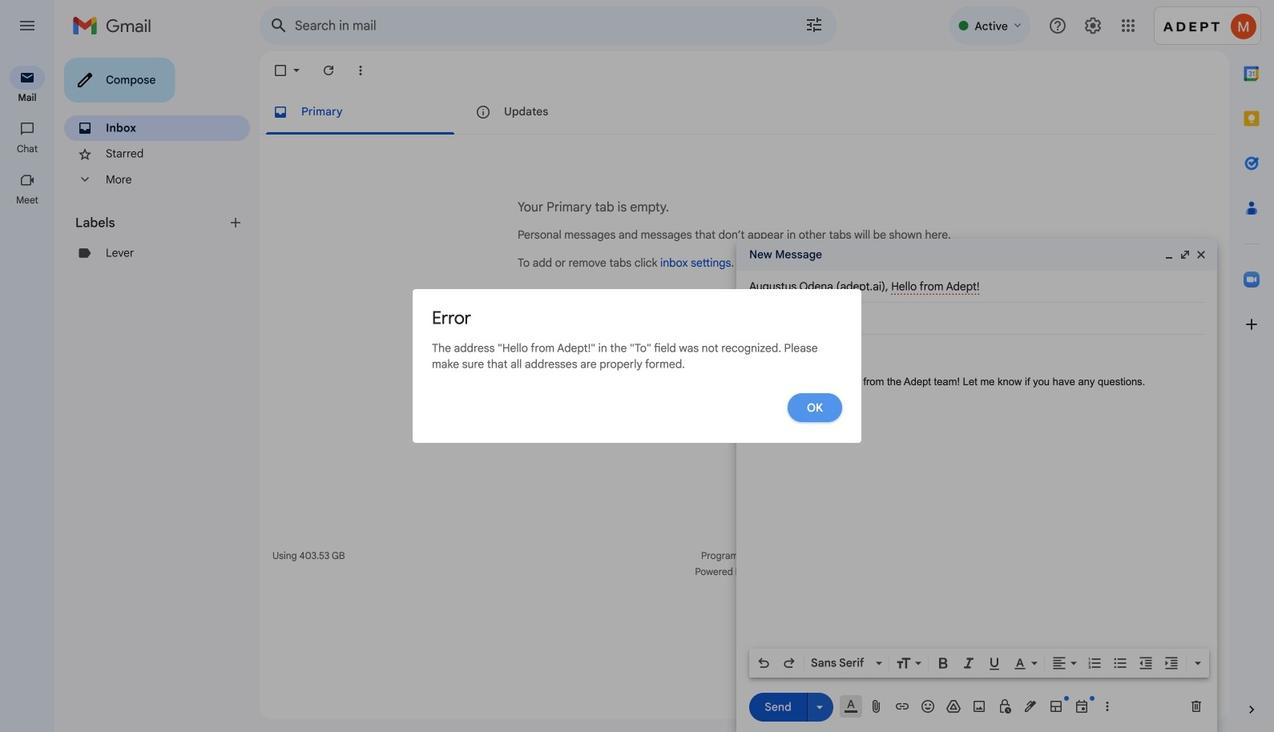 Task type: vqa. For each thing, say whether or not it's contained in the screenshot.
have
no



Task type: describe. For each thing, give the bounding box(es) containing it.
Search in mail search field
[[260, 6, 837, 45]]

updates tab
[[462, 90, 664, 135]]

search in mail image
[[264, 11, 293, 40]]

1 horizontal spatial tab list
[[1229, 51, 1274, 675]]

gmail image
[[72, 10, 159, 42]]

refresh image
[[321, 63, 337, 79]]

advanced search options image
[[798, 9, 830, 41]]



Task type: locate. For each thing, give the bounding box(es) containing it.
settings image
[[1084, 16, 1103, 35]]

alert dialog
[[413, 289, 862, 443]]

navigation
[[0, 51, 56, 732]]

0 horizontal spatial tab list
[[260, 90, 1217, 135]]

footer
[[260, 548, 1217, 580]]

main menu image
[[18, 16, 37, 35]]

tab list
[[1229, 51, 1274, 675], [260, 90, 1217, 135]]

primary tab
[[260, 90, 461, 135]]

heading
[[0, 91, 54, 104], [0, 143, 54, 155], [0, 194, 54, 207], [75, 215, 228, 231]]

main content
[[260, 90, 1217, 347]]



